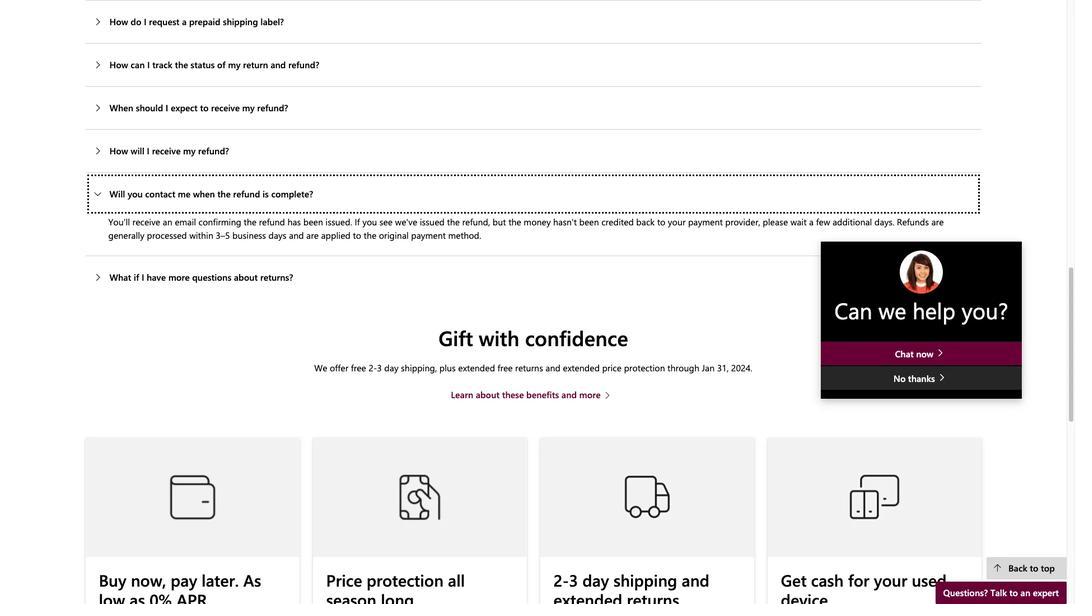 Task type: locate. For each thing, give the bounding box(es) containing it.
1 horizontal spatial free
[[498, 362, 513, 374]]

0 vertical spatial a
[[182, 16, 187, 27]]

0 vertical spatial refund
[[233, 188, 260, 200]]

questions? talk to an expert
[[943, 587, 1059, 599]]

free
[[351, 362, 366, 374], [498, 362, 513, 374]]

to right expect
[[200, 102, 209, 114]]

1 horizontal spatial 2-
[[554, 570, 569, 592]]

1 vertical spatial payment
[[411, 229, 446, 241]]

payment down issued
[[411, 229, 446, 241]]

all
[[448, 570, 465, 592]]

0 horizontal spatial are
[[306, 229, 319, 241]]

the up method.
[[447, 216, 460, 228]]

1 horizontal spatial my
[[228, 59, 241, 70]]

the right but
[[509, 216, 521, 228]]

how do i request a prepaid shipping label?
[[109, 16, 284, 27]]

as
[[130, 590, 145, 605]]

refund?
[[288, 59, 319, 70], [257, 102, 288, 114], [198, 145, 229, 157]]

0 vertical spatial your
[[668, 216, 686, 228]]

receive right will
[[152, 145, 181, 157]]

refund? right return
[[288, 59, 319, 70]]

1 vertical spatial 3
[[569, 570, 578, 592]]

1 vertical spatial 2-
[[554, 570, 569, 592]]

1 horizontal spatial about
[[476, 389, 500, 401]]

season
[[326, 590, 376, 605]]

what if i have more questions about returns? button
[[85, 256, 981, 299]]

and
[[271, 59, 286, 70], [289, 229, 304, 241], [546, 362, 561, 374], [562, 389, 577, 401], [682, 570, 710, 592]]

1 horizontal spatial 3
[[569, 570, 578, 592]]

a inside dropdown button
[[182, 16, 187, 27]]

to right back
[[657, 216, 666, 228]]

these
[[502, 389, 524, 401]]

2 how from the top
[[109, 59, 128, 70]]

0 vertical spatial my
[[228, 59, 241, 70]]

learn about these benefits and more
[[451, 389, 601, 401]]

refund inside "you'll receive an email confirming the refund has been issued. if you see we've issued the refund, but the money hasn't been credited back to your payment provider, please wait a few additional days. refunds are generally processed within 3–5 business days and are applied to the original payment method."
[[259, 216, 285, 228]]

learn
[[451, 389, 473, 401]]

0 vertical spatial an
[[163, 216, 172, 228]]

are left applied
[[306, 229, 319, 241]]

1 horizontal spatial your
[[874, 570, 907, 592]]

shipping inside dropdown button
[[223, 16, 258, 27]]

1 vertical spatial how
[[109, 59, 128, 70]]

0 horizontal spatial payment
[[411, 229, 446, 241]]

i right if
[[142, 271, 144, 283]]

0 horizontal spatial protection
[[367, 570, 444, 592]]

to left "top"
[[1030, 563, 1039, 575]]

1 horizontal spatial a
[[809, 216, 814, 228]]

how left do
[[109, 16, 128, 27]]

questions?
[[943, 587, 988, 599]]

1 vertical spatial an
[[1021, 587, 1031, 599]]

a right 'request'
[[182, 16, 187, 27]]

free up these
[[498, 362, 513, 374]]

2 been from the left
[[579, 216, 599, 228]]

1 horizontal spatial day
[[583, 570, 609, 592]]

1 vertical spatial my
[[242, 102, 255, 114]]

0 vertical spatial 2-
[[369, 362, 377, 374]]

price
[[602, 362, 622, 374]]

protection inside price protection all season long
[[367, 570, 444, 592]]

my inside how will i receive my refund? dropdown button
[[183, 145, 196, 157]]

money
[[524, 216, 551, 228]]

more right benefits
[[579, 389, 601, 401]]

refund? inside dropdown button
[[288, 59, 319, 70]]

refund for has
[[259, 216, 285, 228]]

to
[[200, 102, 209, 114], [657, 216, 666, 228], [353, 229, 361, 241], [1030, 563, 1039, 575], [1010, 587, 1018, 599]]

0 horizontal spatial shipping
[[223, 16, 258, 27]]

days
[[269, 229, 286, 241]]

0 horizontal spatial a
[[182, 16, 187, 27]]

used
[[912, 570, 947, 592]]

0 vertical spatial 3
[[377, 362, 382, 374]]

my up me
[[183, 145, 196, 157]]

the
[[175, 59, 188, 70], [217, 188, 231, 200], [244, 216, 257, 228], [447, 216, 460, 228], [509, 216, 521, 228], [364, 229, 377, 241]]

been right hasn't
[[579, 216, 599, 228]]

about
[[234, 271, 258, 283], [476, 389, 500, 401]]

with
[[479, 324, 519, 352]]

and inside dropdown button
[[271, 59, 286, 70]]

when should i expect to receive my refund? button
[[85, 87, 981, 129]]

how left will
[[109, 145, 128, 157]]

day
[[384, 362, 399, 374], [583, 570, 609, 592]]

2 horizontal spatial my
[[242, 102, 255, 114]]

my right of
[[228, 59, 241, 70]]

2 vertical spatial receive
[[132, 216, 160, 228]]

an left expert
[[1021, 587, 1031, 599]]

1 vertical spatial returns
[[627, 590, 679, 605]]

you'll receive an email confirming the refund has been issued. if you see we've issued the refund, but the money hasn't been credited back to your payment provider, please wait a few additional days. refunds are generally processed within 3–5 business days and are applied to the original payment method.
[[108, 216, 944, 241]]

2-
[[369, 362, 377, 374], [554, 570, 569, 592]]

about left these
[[476, 389, 500, 401]]

been
[[303, 216, 323, 228], [579, 216, 599, 228]]

1 free from the left
[[351, 362, 366, 374]]

refund inside dropdown button
[[233, 188, 260, 200]]

1 horizontal spatial you
[[362, 216, 377, 228]]

please
[[763, 216, 788, 228]]

a left the few
[[809, 216, 814, 228]]

refund left is
[[233, 188, 260, 200]]

you inside "you'll receive an email confirming the refund has been issued. if you see we've issued the refund, but the money hasn't been credited back to your payment provider, please wait a few additional days. refunds are generally processed within 3–5 business days and are applied to the original payment method."
[[362, 216, 377, 228]]

1 vertical spatial you
[[362, 216, 377, 228]]

0 horizontal spatial an
[[163, 216, 172, 228]]

0 vertical spatial receive
[[211, 102, 240, 114]]

0 horizontal spatial you
[[128, 188, 143, 200]]

few
[[816, 216, 830, 228]]

0 vertical spatial are
[[932, 216, 944, 228]]

1 vertical spatial your
[[874, 570, 907, 592]]

0 vertical spatial refund?
[[288, 59, 319, 70]]

0 horizontal spatial 2-
[[369, 362, 377, 374]]

my inside the how can i track the status of my return and refund? dropdown button
[[228, 59, 241, 70]]

3 how from the top
[[109, 145, 128, 157]]

i for track
[[147, 59, 150, 70]]

your right back
[[668, 216, 686, 228]]

an up the processed
[[163, 216, 172, 228]]

i left expect
[[166, 102, 168, 114]]

how left can
[[109, 59, 128, 70]]

2-3 day shipping and extended returns
[[554, 570, 710, 605]]

the inside dropdown button
[[217, 188, 231, 200]]

1 vertical spatial day
[[583, 570, 609, 592]]

1 horizontal spatial returns
[[627, 590, 679, 605]]

1 vertical spatial a
[[809, 216, 814, 228]]

an
[[163, 216, 172, 228], [1021, 587, 1031, 599]]

when
[[193, 188, 215, 200]]

protection left all at the left bottom
[[367, 570, 444, 592]]

protection right price
[[624, 362, 665, 374]]

i for request
[[144, 16, 146, 27]]

returns?
[[260, 271, 293, 283]]

i right do
[[144, 16, 146, 27]]

0 vertical spatial returns
[[515, 362, 543, 374]]

my down return
[[242, 102, 255, 114]]

complete?
[[271, 188, 313, 200]]

0 vertical spatial payment
[[688, 216, 723, 228]]

back to top link
[[986, 558, 1067, 580]]

0 horizontal spatial about
[[234, 271, 258, 283]]

1 horizontal spatial shipping
[[614, 570, 677, 592]]

track
[[152, 59, 172, 70]]

3 inside 2-3 day shipping and extended returns
[[569, 570, 578, 592]]

0 vertical spatial more
[[168, 271, 190, 283]]

expert
[[1033, 587, 1059, 599]]

are
[[932, 216, 944, 228], [306, 229, 319, 241]]

will
[[109, 188, 125, 200]]

more right have
[[168, 271, 190, 283]]

the right when
[[217, 188, 231, 200]]

more
[[168, 271, 190, 283], [579, 389, 601, 401]]

1 vertical spatial refund
[[259, 216, 285, 228]]

how can i track the status of my return and refund?
[[109, 59, 319, 70]]

the left original
[[364, 229, 377, 241]]

1 how from the top
[[109, 16, 128, 27]]

0 vertical spatial shipping
[[223, 16, 258, 27]]

i inside how do i request a prepaid shipping label? dropdown button
[[144, 16, 146, 27]]

0 horizontal spatial my
[[183, 145, 196, 157]]

refund? up the will you contact me when the refund is complete?
[[198, 145, 229, 157]]

refund? down return
[[257, 102, 288, 114]]

chat
[[895, 349, 914, 360]]

payment left the provider,
[[688, 216, 723, 228]]

i right can
[[147, 59, 150, 70]]

we offer free 2-3 day shipping, plus extended free returns and extended price protection through jan 31, 2024.
[[314, 362, 752, 374]]

i inside the how can i track the status of my return and refund? dropdown button
[[147, 59, 150, 70]]

1 horizontal spatial protection
[[624, 362, 665, 374]]

shipping,
[[401, 362, 437, 374]]

the inside dropdown button
[[175, 59, 188, 70]]

2 free from the left
[[498, 362, 513, 374]]

returns
[[515, 362, 543, 374], [627, 590, 679, 605]]

confidence
[[525, 324, 628, 352]]

we
[[314, 362, 327, 374]]

shipping
[[223, 16, 258, 27], [614, 570, 677, 592]]

2 vertical spatial how
[[109, 145, 128, 157]]

0 horizontal spatial more
[[168, 271, 190, 283]]

return
[[243, 59, 268, 70]]

the right the track
[[175, 59, 188, 70]]

about inside dropdown button
[[234, 271, 258, 283]]

receive up generally
[[132, 216, 160, 228]]

have
[[147, 271, 166, 283]]

my inside when should i expect to receive my refund? dropdown button
[[242, 102, 255, 114]]

you
[[128, 188, 143, 200], [362, 216, 377, 228]]

to right 'talk'
[[1010, 587, 1018, 599]]

we've
[[395, 216, 417, 228]]

a
[[182, 16, 187, 27], [809, 216, 814, 228]]

now
[[916, 349, 934, 360]]

about left returns?
[[234, 271, 258, 283]]

2 vertical spatial my
[[183, 145, 196, 157]]

learn about these benefits and more link
[[451, 389, 616, 402]]

1 vertical spatial shipping
[[614, 570, 677, 592]]

refund up days
[[259, 216, 285, 228]]

0 horizontal spatial been
[[303, 216, 323, 228]]

i inside the what if i have more questions about returns? dropdown button
[[142, 271, 144, 283]]

0 horizontal spatial your
[[668, 216, 686, 228]]

how inside dropdown button
[[109, 59, 128, 70]]

free right offer
[[351, 362, 366, 374]]

are right the refunds
[[932, 216, 944, 228]]

0 horizontal spatial 3
[[377, 362, 382, 374]]

but
[[493, 216, 506, 228]]

1 horizontal spatial been
[[579, 216, 599, 228]]

to inside back to top link
[[1030, 563, 1039, 575]]

back
[[1009, 563, 1028, 575]]

through
[[668, 362, 699, 374]]

me
[[178, 188, 191, 200]]

hasn't
[[553, 216, 577, 228]]

1 vertical spatial refund?
[[257, 102, 288, 114]]

i inside when should i expect to receive my refund? dropdown button
[[166, 102, 168, 114]]

to down if
[[353, 229, 361, 241]]

refund for is
[[233, 188, 260, 200]]

my
[[228, 59, 241, 70], [242, 102, 255, 114], [183, 145, 196, 157]]

1 vertical spatial more
[[579, 389, 601, 401]]

you right will
[[128, 188, 143, 200]]

has
[[288, 216, 301, 228]]

31,
[[717, 362, 729, 374]]

0 vertical spatial day
[[384, 362, 399, 374]]

i for have
[[142, 271, 144, 283]]

0 vertical spatial protection
[[624, 362, 665, 374]]

your inside "you'll receive an email confirming the refund has been issued. if you see we've issued the refund, but the money hasn't been credited back to your payment provider, please wait a few additional days. refunds are generally processed within 3–5 business days and are applied to the original payment method."
[[668, 216, 686, 228]]

0 horizontal spatial returns
[[515, 362, 543, 374]]

1 horizontal spatial are
[[932, 216, 944, 228]]

i right will
[[147, 145, 150, 157]]

1 horizontal spatial payment
[[688, 216, 723, 228]]

1 horizontal spatial an
[[1021, 587, 1031, 599]]

0 vertical spatial how
[[109, 16, 128, 27]]

0 horizontal spatial free
[[351, 362, 366, 374]]

label?
[[261, 16, 284, 27]]

your right for
[[874, 570, 907, 592]]

within
[[189, 229, 213, 241]]

if
[[134, 271, 139, 283]]

i inside how will i receive my refund? dropdown button
[[147, 145, 150, 157]]

been right has on the left of page
[[303, 216, 323, 228]]

credited
[[602, 216, 634, 228]]

0 vertical spatial you
[[128, 188, 143, 200]]

you right if
[[362, 216, 377, 228]]

receive right expect
[[211, 102, 240, 114]]

will you contact me when the refund is complete? button
[[85, 173, 981, 215]]

days.
[[875, 216, 895, 228]]

3
[[377, 362, 382, 374], [569, 570, 578, 592]]

can we help you?
[[835, 296, 1008, 325]]

wait
[[791, 216, 807, 228]]

0 vertical spatial about
[[234, 271, 258, 283]]

1 vertical spatial about
[[476, 389, 500, 401]]

you'll
[[108, 216, 130, 228]]

1 vertical spatial protection
[[367, 570, 444, 592]]



Task type: describe. For each thing, give the bounding box(es) containing it.
will you contact me when the refund is complete?
[[109, 188, 313, 200]]

generally
[[108, 229, 144, 241]]

long
[[381, 590, 414, 605]]

issued.
[[326, 216, 352, 228]]

for
[[848, 570, 870, 592]]

to inside questions? talk to an expert dropdown button
[[1010, 587, 1018, 599]]

how will i receive my refund? button
[[85, 130, 981, 172]]

3–5
[[216, 229, 230, 241]]

provider,
[[725, 216, 760, 228]]

chat now
[[895, 349, 936, 360]]

no
[[894, 373, 906, 385]]

top
[[1041, 563, 1055, 575]]

your inside get cash for your used device
[[874, 570, 907, 592]]

pay
[[171, 570, 197, 592]]

2024.
[[731, 362, 752, 374]]

help
[[913, 296, 956, 325]]

now,
[[131, 570, 166, 592]]

confirming
[[199, 216, 241, 228]]

how for how will i receive my refund?
[[109, 145, 128, 157]]

questions? talk to an expert button
[[936, 582, 1067, 605]]

benefits
[[526, 389, 559, 401]]

day inside 2-3 day shipping and extended returns
[[583, 570, 609, 592]]

a inside "you'll receive an email confirming the refund has been issued. if you see we've issued the refund, but the money hasn't been credited back to your payment provider, please wait a few additional days. refunds are generally processed within 3–5 business days and are applied to the original payment method."
[[809, 216, 814, 228]]

price
[[326, 570, 362, 592]]

1 been from the left
[[303, 216, 323, 228]]

when should i expect to receive my refund?
[[109, 102, 288, 114]]

you inside dropdown button
[[128, 188, 143, 200]]

can
[[835, 296, 872, 325]]

apr.
[[177, 590, 211, 605]]

do
[[131, 16, 141, 27]]

if
[[355, 216, 360, 228]]

you?
[[962, 296, 1008, 325]]

more inside dropdown button
[[168, 271, 190, 283]]

low
[[99, 590, 125, 605]]

i for expect
[[166, 102, 168, 114]]

expect
[[171, 102, 198, 114]]

receive inside "you'll receive an email confirming the refund has been issued. if you see we've issued the refund, but the money hasn't been credited back to your payment provider, please wait a few additional days. refunds are generally processed within 3–5 business days and are applied to the original payment method."
[[132, 216, 160, 228]]

and inside "you'll receive an email confirming the refund has been issued. if you see we've issued the refund, but the money hasn't been credited back to your payment provider, please wait a few additional days. refunds are generally processed within 3–5 business days and are applied to the original payment method."
[[289, 229, 304, 241]]

contact
[[145, 188, 175, 200]]

an inside questions? talk to an expert dropdown button
[[1021, 587, 1031, 599]]

an inside "you'll receive an email confirming the refund has been issued. if you see we've issued the refund, but the money hasn't been credited back to your payment provider, please wait a few additional days. refunds are generally processed within 3–5 business days and are applied to the original payment method."
[[163, 216, 172, 228]]

chat now button
[[821, 342, 1022, 366]]

2- inside 2-3 day shipping and extended returns
[[554, 570, 569, 592]]

1 vertical spatial receive
[[152, 145, 181, 157]]

returns inside 2-3 day shipping and extended returns
[[627, 590, 679, 605]]

the up the business
[[244, 216, 257, 228]]

business
[[232, 229, 266, 241]]

back to top
[[1009, 563, 1055, 575]]

no thanks
[[894, 373, 938, 385]]

price protection all season long
[[326, 570, 465, 605]]

prepaid
[[189, 16, 220, 27]]

should
[[136, 102, 163, 114]]

what
[[109, 271, 131, 283]]

2 vertical spatial refund?
[[198, 145, 229, 157]]

back
[[636, 216, 655, 228]]

plus
[[439, 362, 456, 374]]

how will i receive my refund?
[[109, 145, 229, 157]]

refund,
[[462, 216, 490, 228]]

buy now, pay later. as low as 0% apr.
[[99, 570, 261, 605]]

as
[[243, 570, 261, 592]]

additional
[[833, 216, 872, 228]]

talk
[[990, 587, 1007, 599]]

method.
[[448, 229, 481, 241]]

see
[[380, 216, 393, 228]]

how do i request a prepaid shipping label? button
[[85, 0, 981, 43]]

jan
[[702, 362, 715, 374]]

how for how can i track the status of my return and refund?
[[109, 59, 128, 70]]

buy
[[99, 570, 126, 592]]

we
[[879, 296, 906, 325]]

1 horizontal spatial more
[[579, 389, 601, 401]]

issued
[[420, 216, 445, 228]]

extended inside 2-3 day shipping and extended returns
[[554, 590, 622, 605]]

processed
[[147, 229, 187, 241]]

gift with confidence
[[439, 324, 628, 352]]

status
[[191, 59, 215, 70]]

original
[[379, 229, 409, 241]]

to inside when should i expect to receive my refund? dropdown button
[[200, 102, 209, 114]]

how can i track the status of my return and refund? button
[[85, 44, 981, 86]]

how for how do i request a prepaid shipping label?
[[109, 16, 128, 27]]

thanks
[[908, 373, 935, 385]]

1 vertical spatial are
[[306, 229, 319, 241]]

shipping inside 2-3 day shipping and extended returns
[[614, 570, 677, 592]]

offer
[[330, 362, 348, 374]]

is
[[263, 188, 269, 200]]

0 horizontal spatial day
[[384, 362, 399, 374]]

and inside 2-3 day shipping and extended returns
[[682, 570, 710, 592]]

no thanks button
[[821, 367, 1022, 390]]

questions
[[192, 271, 231, 283]]

i for receive
[[147, 145, 150, 157]]

email
[[175, 216, 196, 228]]

what if i have more questions about returns?
[[109, 271, 293, 283]]

0%
[[149, 590, 172, 605]]

when
[[109, 102, 133, 114]]

gift
[[439, 324, 473, 352]]

cash
[[811, 570, 844, 592]]

later.
[[202, 570, 239, 592]]

get
[[781, 570, 807, 592]]

can
[[131, 59, 145, 70]]



Task type: vqa. For each thing, say whether or not it's contained in the screenshot.
Back
yes



